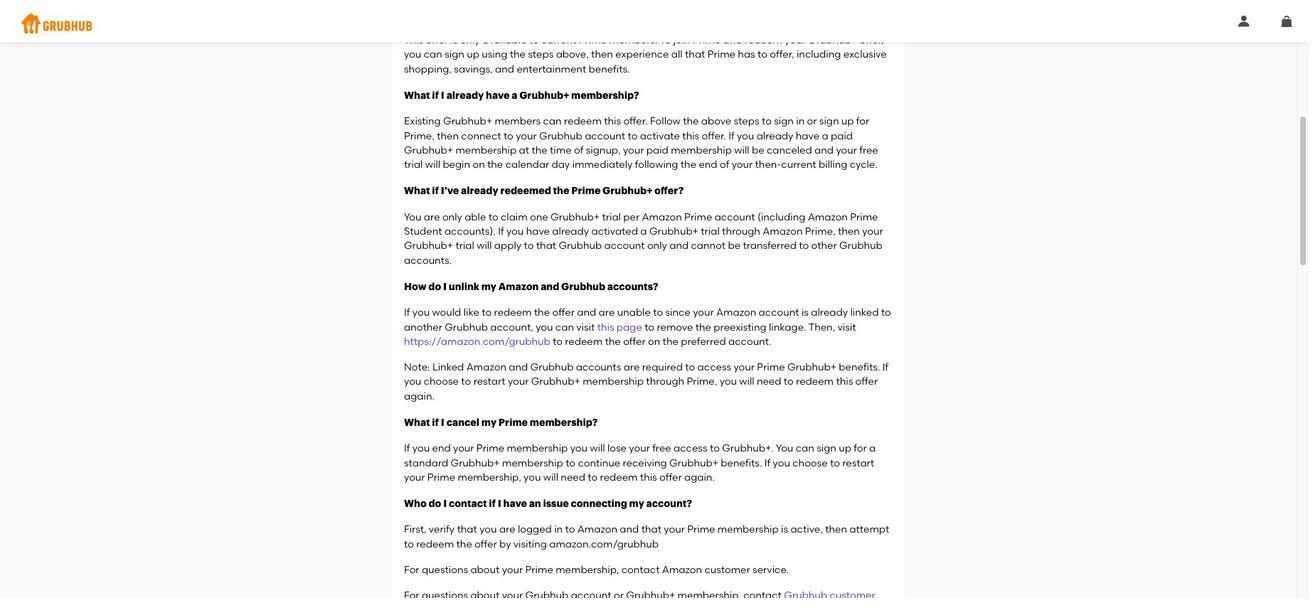 Task type: locate. For each thing, give the bounding box(es) containing it.
redeem down verify
[[416, 538, 454, 551]]

and left unable
[[577, 307, 596, 319]]

restart inside note: linked amazon and grubhub accounts are required to access your  prime grubhub+ benefits. if you choose to restart your grubhub+ membership through prime, you will need to redeem this offer again.
[[474, 376, 506, 388]]

be
[[752, 144, 765, 156], [728, 240, 741, 252]]

1 vertical spatial my
[[482, 418, 497, 428]]

then
[[591, 49, 613, 61], [437, 130, 459, 142], [838, 226, 860, 238], [825, 524, 847, 536]]

if for what if i've already redeemed the prime grubhub+ offer?
[[432, 186, 439, 196]]

0 vertical spatial choose
[[424, 376, 459, 388]]

offer.
[[624, 115, 648, 128], [702, 130, 726, 142]]

are inside if you would like to redeem the offer and are unable to since your amazon account is already linked to another grubhub account, you can visit
[[599, 307, 615, 319]]

have down one on the left top of the page
[[526, 226, 550, 238]]

for
[[404, 564, 419, 576]]

1 vertical spatial is
[[802, 307, 809, 319]]

are up by
[[499, 524, 516, 536]]

in left "or"
[[796, 115, 805, 128]]

or
[[807, 115, 817, 128]]

0 vertical spatial need
[[757, 376, 782, 388]]

0 horizontal spatial restart
[[474, 376, 506, 388]]

end inside if you end your prime membership you will lose your free access to grubhub+. you can sign up for a standard grubhub+ membership to continue receiving grubhub+ benefits. if you choose to restart your prime membership, you will need to redeem this offer again.
[[432, 443, 451, 455]]

sign
[[445, 49, 464, 61], [774, 115, 794, 128], [819, 115, 839, 128], [817, 443, 837, 455]]

is up then,
[[802, 307, 809, 319]]

that down account?
[[642, 524, 662, 536]]

1 what from the top
[[404, 90, 430, 100]]

if left cancel
[[432, 418, 439, 428]]

membership,
[[458, 472, 521, 484], [556, 564, 619, 576]]

1 do from the top
[[429, 282, 441, 292]]

this offer is only available to current prime members. to join prime and redeem your grubhub+ offer, you can sign up using the steps above, then experience all that prime has to offer, including exclusive shopping, savings, and entertainment benefits.
[[404, 34, 887, 75]]

1 vertical spatial choose
[[793, 457, 828, 469]]

offer left by
[[475, 538, 497, 551]]

will up who do i contact if i have an issue connecting my account?
[[543, 472, 559, 484]]

if left i've
[[432, 186, 439, 196]]

already left the activated at left
[[552, 226, 589, 238]]

the down the remove
[[663, 336, 679, 348]]

benefits. down linked
[[839, 362, 880, 374]]

0 vertical spatial my
[[482, 282, 497, 292]]

and inside you are only able to claim one grubhub+ trial per amazon prime account (including amazon prime student accounts). if you have already activated a grubhub+ trial through amazon prime, then your grubhub+ trial will apply to that grubhub account only and cannot be transferred to other grubhub accounts.
[[670, 240, 689, 252]]

current down the canceled
[[781, 159, 817, 171]]

for inside 'existing grubhub+ members can redeem this offer. follow the above steps to sign in or sign up for prime, then connect to your grubhub account to activate this offer. if you already have a paid grubhub+ membership at the time of signup, your paid membership will be canceled and your free trial will begin on the calendar day immediately following the end of your then-current billing cycle.'
[[857, 115, 870, 128]]

what if i already have a grubhub+ membership?
[[404, 90, 639, 100]]

1 vertical spatial only
[[442, 211, 462, 223]]

your left then-
[[732, 159, 753, 171]]

2 visit from the left
[[838, 321, 856, 333]]

1 vertical spatial for
[[854, 443, 867, 455]]

if for what if i cancel my prime membership?
[[432, 418, 439, 428]]

if
[[432, 90, 439, 100], [432, 186, 439, 196], [432, 418, 439, 428], [489, 499, 496, 509]]

prime, inside you are only able to claim one grubhub+ trial per amazon prime account (including amazon prime student accounts). if you have already activated a grubhub+ trial through amazon prime, then your grubhub+ trial will apply to that grubhub account only and cannot be transferred to other grubhub accounts.
[[805, 226, 836, 238]]

is left active,
[[781, 524, 788, 536]]

per
[[623, 211, 640, 223]]

can
[[424, 49, 442, 61], [543, 115, 562, 128], [556, 321, 574, 333], [796, 443, 815, 455]]

offer inside the this page to remove the preexisting linkage. then, visit https://amazon.com/grubhub to redeem the offer on the preferred account.
[[623, 336, 646, 348]]

claim
[[501, 211, 528, 223]]

will down 'accounts).'
[[477, 240, 492, 252]]

you inside you are only able to claim one grubhub+ trial per amazon prime account (including amazon prime student accounts). if you have already activated a grubhub+ trial through amazon prime, then your grubhub+ trial will apply to that grubhub account only and cannot be transferred to other grubhub accounts.
[[507, 226, 524, 238]]

1 vertical spatial through
[[646, 376, 685, 388]]

0 horizontal spatial contact
[[449, 499, 487, 509]]

1 horizontal spatial benefits.
[[721, 457, 762, 469]]

3 what from the top
[[404, 418, 430, 428]]

logged
[[518, 524, 552, 536]]

0 vertical spatial current
[[541, 34, 577, 46]]

this page to remove the preexisting linkage. then, visit https://amazon.com/grubhub to redeem the offer on the preferred account.
[[404, 321, 856, 348]]

1 horizontal spatial contact
[[622, 564, 660, 576]]

benefits.
[[589, 63, 630, 75], [839, 362, 880, 374], [721, 457, 762, 469]]

1 horizontal spatial is
[[781, 524, 788, 536]]

and down account,
[[509, 362, 528, 374]]

if inside if you would like to redeem the offer and are unable to since your amazon account is already linked to another grubhub account, you can visit
[[404, 307, 410, 319]]

1 horizontal spatial visit
[[838, 321, 856, 333]]

and inside if you would like to redeem the offer and are unable to since your amazon account is already linked to another grubhub account, you can visit
[[577, 307, 596, 319]]

1 vertical spatial free
[[653, 443, 671, 455]]

1 horizontal spatial you
[[776, 443, 794, 455]]

at
[[519, 144, 529, 156]]

0 horizontal spatial membership,
[[458, 472, 521, 484]]

your inside first, verify that you are logged in to amazon and that your prime membership is active, then attempt to redeem the offer by visiting amazon.com/grubhub
[[664, 524, 685, 536]]

1 vertical spatial need
[[561, 472, 586, 484]]

only up 'accounts).'
[[442, 211, 462, 223]]

who
[[404, 499, 427, 509]]

choose
[[424, 376, 459, 388], [793, 457, 828, 469]]

0 vertical spatial benefits.
[[589, 63, 630, 75]]

0 vertical spatial do
[[429, 282, 441, 292]]

redeem inside note: linked amazon and grubhub accounts are required to access your  prime grubhub+ benefits. if you choose to restart your grubhub+ membership through prime, you will need to redeem this offer again.
[[796, 376, 834, 388]]

0 horizontal spatial benefits.
[[589, 63, 630, 75]]

1 vertical spatial membership?
[[530, 418, 598, 428]]

0 horizontal spatial need
[[561, 472, 586, 484]]

0 vertical spatial is
[[451, 34, 458, 46]]

what if i've already redeemed the prime grubhub+ offer?
[[404, 186, 684, 196]]

the left above
[[683, 115, 699, 128]]

contact
[[449, 499, 487, 509], [622, 564, 660, 576]]

0 horizontal spatial prime,
[[404, 130, 435, 142]]

1 horizontal spatial on
[[648, 336, 660, 348]]

redeem inside this offer is only available to current prime members. to join prime and redeem your grubhub+ offer, you can sign up using the steps above, then experience all that prime has to offer, including exclusive shopping, savings, and entertainment benefits.
[[745, 34, 783, 46]]

unlink
[[449, 282, 480, 292]]

entertainment
[[517, 63, 586, 75]]

1 vertical spatial be
[[728, 240, 741, 252]]

1 vertical spatial on
[[648, 336, 660, 348]]

0 horizontal spatial again.
[[404, 390, 435, 402]]

what for what if i already have a grubhub+ membership?
[[404, 90, 430, 100]]

only inside this offer is only available to current prime members. to join prime and redeem your grubhub+ offer, you can sign up using the steps above, then experience all that prime has to offer, including exclusive shopping, savings, and entertainment benefits.
[[460, 34, 480, 46]]

be inside 'existing grubhub+ members can redeem this offer. follow the above steps to sign in or sign up for prime, then connect to your grubhub account to activate this offer. if you already have a paid grubhub+ membership at the time of signup, your paid membership will be canceled and your free trial will begin on the calendar day immediately following the end of your then-current billing cycle.'
[[752, 144, 765, 156]]

are inside first, verify that you are logged in to amazon and that your prime membership is active, then attempt to redeem the offer by visiting amazon.com/grubhub
[[499, 524, 516, 536]]

have down "or"
[[796, 130, 820, 142]]

using
[[482, 49, 508, 61]]

1 horizontal spatial paid
[[831, 130, 853, 142]]

0 horizontal spatial offer,
[[770, 49, 794, 61]]

current up above,
[[541, 34, 577, 46]]

membership inside note: linked amazon and grubhub accounts are required to access your  prime grubhub+ benefits. if you choose to restart your grubhub+ membership through prime, you will need to redeem this offer again.
[[583, 376, 644, 388]]

grubhub+ up including
[[808, 34, 857, 46]]

already down savings,
[[447, 90, 484, 100]]

offer, up exclusive
[[860, 34, 884, 46]]

0 vertical spatial contact
[[449, 499, 487, 509]]

you inside this offer is only available to current prime members. to join prime and redeem your grubhub+ offer, you can sign up using the steps above, then experience all that prime has to offer, including exclusive shopping, savings, and entertainment benefits.
[[404, 49, 421, 61]]

do
[[429, 282, 441, 292], [429, 499, 441, 509]]

you inside 'existing grubhub+ members can redeem this offer. follow the above steps to sign in or sign up for prime, then connect to your grubhub account to activate this offer. if you already have a paid grubhub+ membership at the time of signup, your paid membership will be canceled and your free trial will begin on the calendar day immediately following the end of your then-current billing cycle.'
[[737, 130, 754, 142]]

existing grubhub+ members can redeem this offer. follow the above steps to sign in or sign up for prime, then connect to your grubhub account to activate this offer. if you already have a paid grubhub+ membership at the time of signup, your paid membership will be canceled and your free trial will begin on the calendar day immediately following the end of your then-current billing cycle.
[[404, 115, 879, 171]]

2 vertical spatial only
[[647, 240, 667, 252]]

small image
[[1281, 16, 1293, 27]]

attempt
[[850, 524, 890, 536]]

my left account?
[[629, 499, 644, 509]]

grubhub+
[[808, 34, 857, 46], [519, 90, 569, 100], [443, 115, 492, 128], [404, 144, 453, 156], [603, 186, 653, 196], [551, 211, 600, 223], [650, 226, 699, 238], [404, 240, 453, 252], [788, 362, 837, 374], [531, 376, 580, 388], [451, 457, 500, 469], [669, 457, 719, 469]]

trial down 'accounts).'
[[456, 240, 474, 252]]

1 vertical spatial prime,
[[805, 226, 836, 238]]

1 vertical spatial contact
[[622, 564, 660, 576]]

you
[[404, 211, 422, 223], [776, 443, 794, 455]]

then down cycle.
[[838, 226, 860, 238]]

grubhub+ inside this offer is only available to current prime members. to join prime and redeem your grubhub+ offer, you can sign up using the steps above, then experience all that prime has to offer, including exclusive shopping, savings, and entertainment benefits.
[[808, 34, 857, 46]]

and inside first, verify that you are logged in to amazon and that your prime membership is active, then attempt to redeem the offer by visiting amazon.com/grubhub
[[620, 524, 639, 536]]

a inside if you end your prime membership you will lose your free access to grubhub+. you can sign up for a standard grubhub+ membership to continue receiving grubhub+ benefits. if you choose to restart your prime membership, you will need to redeem this offer again.
[[869, 443, 876, 455]]

i down shopping,
[[441, 90, 445, 100]]

what up standard
[[404, 418, 430, 428]]

0 horizontal spatial current
[[541, 34, 577, 46]]

access inside note: linked amazon and grubhub accounts are required to access your  prime grubhub+ benefits. if you choose to restart your grubhub+ membership through prime, you will need to redeem this offer again.
[[698, 362, 731, 374]]

1 horizontal spatial restart
[[843, 457, 874, 469]]

a inside you are only able to claim one grubhub+ trial per amazon prime account (including amazon prime student accounts). if you have already activated a grubhub+ trial through amazon prime, then your grubhub+ trial will apply to that grubhub account only and cannot be transferred to other grubhub accounts.
[[641, 226, 647, 238]]

in right logged
[[554, 524, 563, 536]]

access left grubhub+.
[[674, 443, 708, 455]]

prime down what if i cancel my prime membership?
[[477, 443, 505, 455]]

0 vertical spatial for
[[857, 115, 870, 128]]

0 horizontal spatial end
[[432, 443, 451, 455]]

1 horizontal spatial steps
[[734, 115, 760, 128]]

have
[[486, 90, 510, 100], [796, 130, 820, 142], [526, 226, 550, 238], [503, 499, 527, 509]]

0 horizontal spatial offer.
[[624, 115, 648, 128]]

2 what from the top
[[404, 186, 430, 196]]

in inside 'existing grubhub+ members can redeem this offer. follow the above steps to sign in or sign up for prime, then connect to your grubhub account to activate this offer. if you already have a paid grubhub+ membership at the time of signup, your paid membership will be canceled and your free trial will begin on the calendar day immediately following the end of your then-current billing cycle.'
[[796, 115, 805, 128]]

0 vertical spatial only
[[460, 34, 480, 46]]

1 vertical spatial again.
[[684, 472, 715, 484]]

required
[[642, 362, 683, 374]]

up inside this offer is only available to current prime members. to join prime and redeem your grubhub+ offer, you can sign up using the steps above, then experience all that prime has to offer, including exclusive shopping, savings, and entertainment benefits.
[[467, 49, 479, 61]]

1 horizontal spatial through
[[722, 226, 760, 238]]

is
[[451, 34, 458, 46], [802, 307, 809, 319], [781, 524, 788, 536]]

i
[[441, 90, 445, 100], [443, 282, 447, 292], [441, 418, 445, 428], [443, 499, 447, 509], [498, 499, 501, 509]]

then inside you are only able to claim one grubhub+ trial per amazon prime account (including amazon prime student accounts). if you have already activated a grubhub+ trial through amazon prime, then your grubhub+ trial will apply to that grubhub account only and cannot be transferred to other grubhub accounts.
[[838, 226, 860, 238]]

amazon up preexisting
[[716, 307, 756, 319]]

offer down page
[[623, 336, 646, 348]]

0 vertical spatial access
[[698, 362, 731, 374]]

need down account.
[[757, 376, 782, 388]]

1 horizontal spatial choose
[[793, 457, 828, 469]]

paid
[[831, 130, 853, 142], [647, 144, 669, 156]]

0 vertical spatial prime,
[[404, 130, 435, 142]]

0 vertical spatial what
[[404, 90, 430, 100]]

0 horizontal spatial you
[[404, 211, 422, 223]]

(including
[[758, 211, 806, 223]]

1 horizontal spatial again.
[[684, 472, 715, 484]]

following
[[635, 159, 678, 171]]

1 horizontal spatial offer.
[[702, 130, 726, 142]]

2 vertical spatial prime,
[[687, 376, 717, 388]]

already inside if you would like to redeem the offer and are unable to since your amazon account is already linked to another grubhub account, you can visit
[[811, 307, 848, 319]]

then-
[[755, 159, 781, 171]]

1 horizontal spatial membership,
[[556, 564, 619, 576]]

redeem up accounts
[[565, 336, 603, 348]]

remove
[[657, 321, 693, 333]]

offer, right has
[[770, 49, 794, 61]]

1 horizontal spatial be
[[752, 144, 765, 156]]

prime down standard
[[427, 472, 455, 484]]

0 horizontal spatial in
[[554, 524, 563, 536]]

0 horizontal spatial free
[[653, 443, 671, 455]]

choose up active,
[[793, 457, 828, 469]]

are inside you are only able to claim one grubhub+ trial per amazon prime account (including amazon prime student accounts). if you have already activated a grubhub+ trial through amazon prime, then your grubhub+ trial will apply to that grubhub account only and cannot be transferred to other grubhub accounts.
[[424, 211, 440, 223]]

then inside this offer is only available to current prime members. to join prime and redeem your grubhub+ offer, you can sign up using the steps above, then experience all that prime has to offer, including exclusive shopping, savings, and entertainment benefits.
[[591, 49, 613, 61]]

paid up following
[[647, 144, 669, 156]]

1 vertical spatial access
[[674, 443, 708, 455]]

account down the activated at left
[[604, 240, 645, 252]]

account up linkage.
[[759, 307, 799, 319]]

can inside if you end your prime membership you will lose your free access to grubhub+. you can sign up for a standard grubhub+ membership to continue receiving grubhub+ benefits. if you choose to restart your prime membership, you will need to redeem this offer again.
[[796, 443, 815, 455]]

your down cycle.
[[862, 226, 883, 238]]

offer inside if you end your prime membership you will lose your free access to grubhub+. you can sign up for a standard grubhub+ membership to continue receiving grubhub+ benefits. if you choose to restart your prime membership, you will need to redeem this offer again.
[[660, 472, 682, 484]]

already up then,
[[811, 307, 848, 319]]

0 vertical spatial steps
[[528, 49, 554, 61]]

0 vertical spatial free
[[860, 144, 879, 156]]

questions
[[422, 564, 468, 576]]

trial left begin
[[404, 159, 423, 171]]

choose down the linked
[[424, 376, 459, 388]]

your down account?
[[664, 524, 685, 536]]

your inside you are only able to claim one grubhub+ trial per amazon prime account (including amazon prime student accounts). if you have already activated a grubhub+ trial through amazon prime, then your grubhub+ trial will apply to that grubhub account only and cannot be transferred to other grubhub accounts.
[[862, 226, 883, 238]]

of left then-
[[720, 159, 730, 171]]

can right grubhub+.
[[796, 443, 815, 455]]

first,
[[404, 524, 427, 536]]

to
[[529, 34, 539, 46], [758, 49, 768, 61], [762, 115, 772, 128], [504, 130, 514, 142], [628, 130, 638, 142], [489, 211, 498, 223], [524, 240, 534, 252], [799, 240, 809, 252], [482, 307, 492, 319], [653, 307, 663, 319], [881, 307, 891, 319], [645, 321, 655, 333], [553, 336, 563, 348], [685, 362, 695, 374], [461, 376, 471, 388], [784, 376, 794, 388], [710, 443, 720, 455], [566, 457, 576, 469], [830, 457, 840, 469], [588, 472, 598, 484], [565, 524, 575, 536], [404, 538, 414, 551]]

on inside 'existing grubhub+ members can redeem this offer. follow the above steps to sign in or sign up for prime, then connect to your grubhub account to activate this offer. if you already have a paid grubhub+ membership at the time of signup, your paid membership will be canceled and your free trial will begin on the calendar day immediately following the end of your then-current billing cycle.'
[[473, 159, 485, 171]]

2 vertical spatial up
[[839, 443, 852, 455]]

grubhub down like
[[445, 321, 488, 333]]

will down account.
[[739, 376, 755, 388]]

contact up verify
[[449, 499, 487, 509]]

0 vertical spatial offer.
[[624, 115, 648, 128]]

that right all
[[685, 49, 705, 61]]

0 vertical spatial through
[[722, 226, 760, 238]]

grubhub+ down entertainment
[[519, 90, 569, 100]]

0 vertical spatial you
[[404, 211, 422, 223]]

an
[[529, 499, 541, 509]]

can inside if you would like to redeem the offer and are unable to since your amazon account is already linked to another grubhub account, you can visit
[[556, 321, 574, 333]]

0 horizontal spatial choose
[[424, 376, 459, 388]]

paid up billing
[[831, 130, 853, 142]]

grubhub+ down existing
[[404, 144, 453, 156]]

members
[[495, 115, 541, 128]]

your
[[785, 34, 806, 46], [516, 130, 537, 142], [623, 144, 644, 156], [836, 144, 857, 156], [732, 159, 753, 171], [862, 226, 883, 238], [693, 307, 714, 319], [734, 362, 755, 374], [508, 376, 529, 388], [453, 443, 474, 455], [629, 443, 650, 455], [404, 472, 425, 484], [664, 524, 685, 536], [502, 564, 523, 576]]

accounts?
[[607, 282, 659, 292]]

1 vertical spatial current
[[781, 159, 817, 171]]

prime, inside note: linked amazon and grubhub accounts are required to access your  prime grubhub+ benefits. if you choose to restart your grubhub+ membership through prime, you will need to redeem this offer again.
[[687, 376, 717, 388]]

1 vertical spatial end
[[432, 443, 451, 455]]

1 horizontal spatial end
[[699, 159, 718, 171]]

grubhub
[[539, 130, 583, 142], [559, 240, 602, 252], [840, 240, 883, 252], [561, 282, 606, 292], [445, 321, 488, 333], [530, 362, 574, 374]]

your inside if you would like to redeem the offer and are unable to since your amazon account is already linked to another grubhub account, you can visit
[[693, 307, 714, 319]]

0 vertical spatial up
[[467, 49, 479, 61]]

the right at
[[532, 144, 548, 156]]

the inside if you would like to redeem the offer and are unable to since your amazon account is already linked to another grubhub account, you can visit
[[534, 307, 550, 319]]

again. inside if you end your prime membership you will lose your free access to grubhub+. you can sign up for a standard grubhub+ membership to continue receiving grubhub+ benefits. if you choose to restart your prime membership, you will need to redeem this offer again.
[[684, 472, 715, 484]]

0 horizontal spatial through
[[646, 376, 685, 388]]

1 vertical spatial you
[[776, 443, 794, 455]]

is inside first, verify that you are logged in to amazon and that your prime membership is active, then attempt to redeem the offer by visiting amazon.com/grubhub
[[781, 524, 788, 536]]

0 vertical spatial of
[[574, 144, 584, 156]]

the
[[510, 49, 526, 61], [683, 115, 699, 128], [532, 144, 548, 156], [487, 159, 503, 171], [681, 159, 697, 171], [553, 186, 569, 196], [534, 307, 550, 319], [696, 321, 711, 333], [605, 336, 621, 348], [663, 336, 679, 348], [456, 538, 472, 551]]

you inside first, verify that you are logged in to amazon and that your prime membership is active, then attempt to redeem the offer by visiting amazon.com/grubhub
[[480, 524, 497, 536]]

that down one on the left top of the page
[[536, 240, 556, 252]]

trial
[[404, 159, 423, 171], [602, 211, 621, 223], [701, 226, 720, 238], [456, 240, 474, 252]]

prime left has
[[708, 49, 736, 61]]

can inside 'existing grubhub+ members can redeem this offer. follow the above steps to sign in or sign up for prime, then connect to your grubhub account to activate this offer. if you already have a paid grubhub+ membership at the time of signup, your paid membership will be canceled and your free trial will begin on the calendar day immediately following the end of your then-current billing cycle.'
[[543, 115, 562, 128]]

the inside first, verify that you are logged in to amazon and that your prime membership is active, then attempt to redeem the offer by visiting amazon.com/grubhub
[[456, 538, 472, 551]]

1 vertical spatial offer,
[[770, 49, 794, 61]]

offer,
[[860, 34, 884, 46], [770, 49, 794, 61]]

benefits. inside note: linked amazon and grubhub accounts are required to access your  prime grubhub+ benefits. if you choose to restart your grubhub+ membership through prime, you will need to redeem this offer again.
[[839, 362, 880, 374]]

0 vertical spatial again.
[[404, 390, 435, 402]]

1 horizontal spatial of
[[720, 159, 730, 171]]

need
[[757, 376, 782, 388], [561, 472, 586, 484]]

1 visit from the left
[[576, 321, 595, 333]]

what for what if i cancel my prime membership?
[[404, 418, 430, 428]]

that inside this offer is only available to current prime members. to join prime and redeem your grubhub+ offer, you can sign up using the steps above, then experience all that prime has to offer, including exclusive shopping, savings, and entertainment benefits.
[[685, 49, 705, 61]]

offer down linked
[[856, 376, 878, 388]]

free up receiving
[[653, 443, 671, 455]]

offer. down above
[[702, 130, 726, 142]]

2 horizontal spatial is
[[802, 307, 809, 319]]

membership inside first, verify that you are logged in to amazon and that your prime membership is active, then attempt to redeem the offer by visiting amazon.com/grubhub
[[718, 524, 779, 536]]

1 vertical spatial benefits.
[[839, 362, 880, 374]]

access
[[698, 362, 731, 374], [674, 443, 708, 455]]

in inside first, verify that you are logged in to amazon and that your prime membership is active, then attempt to redeem the offer by visiting amazon.com/grubhub
[[554, 524, 563, 536]]

all
[[672, 49, 683, 61]]

membership? up continue
[[530, 418, 598, 428]]

do right how
[[429, 282, 441, 292]]

redeem inside the this page to remove the preexisting linkage. then, visit https://amazon.com/grubhub to redeem the offer on the preferred account.
[[565, 336, 603, 348]]

prime
[[579, 34, 607, 46], [693, 34, 721, 46], [708, 49, 736, 61], [571, 186, 601, 196], [684, 211, 712, 223], [850, 211, 878, 223], [757, 362, 785, 374], [499, 418, 528, 428], [477, 443, 505, 455], [427, 472, 455, 484], [687, 524, 715, 536], [525, 564, 553, 576]]

exclusive
[[844, 49, 887, 61]]

your down account.
[[734, 362, 755, 374]]

2 vertical spatial my
[[629, 499, 644, 509]]

amazon left customer
[[662, 564, 702, 576]]

would
[[432, 307, 461, 319]]

1 vertical spatial what
[[404, 186, 430, 196]]

again. up account?
[[684, 472, 715, 484]]

membership
[[456, 144, 517, 156], [671, 144, 732, 156], [583, 376, 644, 388], [507, 443, 568, 455], [502, 457, 563, 469], [718, 524, 779, 536]]

end up standard
[[432, 443, 451, 455]]

this inside the this page to remove the preexisting linkage. then, visit https://amazon.com/grubhub to redeem the offer on the preferred account.
[[597, 321, 614, 333]]

2 horizontal spatial benefits.
[[839, 362, 880, 374]]

page
[[617, 321, 642, 333]]

your down cancel
[[453, 443, 474, 455]]

steps
[[528, 49, 554, 61], [734, 115, 760, 128]]

and inside 'existing grubhub+ members can redeem this offer. follow the above steps to sign in or sign up for prime, then connect to your grubhub account to activate this offer. if you already have a paid grubhub+ membership at the time of signup, your paid membership will be canceled and your free trial will begin on the calendar day immediately following the end of your then-current billing cycle.'
[[815, 144, 834, 156]]

of right time on the top of page
[[574, 144, 584, 156]]

up
[[467, 49, 479, 61], [842, 115, 854, 128], [839, 443, 852, 455]]

0 horizontal spatial be
[[728, 240, 741, 252]]

for
[[857, 115, 870, 128], [854, 443, 867, 455]]

end
[[699, 159, 718, 171], [432, 443, 451, 455]]

account inside if you would like to redeem the offer and are unable to since your amazon account is already linked to another grubhub account, you can visit
[[759, 307, 799, 319]]

amazon
[[642, 211, 682, 223], [808, 211, 848, 223], [763, 226, 803, 238], [499, 282, 539, 292], [716, 307, 756, 319], [467, 362, 507, 374], [578, 524, 618, 536], [662, 564, 702, 576]]

this
[[404, 34, 423, 46]]

1 vertical spatial restart
[[843, 457, 874, 469]]

a inside 'existing grubhub+ members can redeem this offer. follow the above steps to sign in or sign up for prime, then connect to your grubhub account to activate this offer. if you already have a paid grubhub+ membership at the time of signup, your paid membership will be canceled and your free trial will begin on the calendar day immediately following the end of your then-current billing cycle.'
[[822, 130, 829, 142]]

only up accounts?
[[647, 240, 667, 252]]

0 horizontal spatial visit
[[576, 321, 595, 333]]

already up the canceled
[[757, 130, 794, 142]]

and
[[723, 34, 742, 46], [495, 63, 514, 75], [815, 144, 834, 156], [670, 240, 689, 252], [541, 282, 559, 292], [577, 307, 596, 319], [509, 362, 528, 374], [620, 524, 639, 536]]

2 horizontal spatial prime,
[[805, 226, 836, 238]]

and left cannot
[[670, 240, 689, 252]]

1 vertical spatial do
[[429, 499, 441, 509]]

membership? down above,
[[571, 90, 639, 100]]

2 vertical spatial what
[[404, 418, 430, 428]]

then down existing
[[437, 130, 459, 142]]

your up including
[[785, 34, 806, 46]]

follow
[[650, 115, 681, 128]]

visit left this page 'link' in the bottom of the page
[[576, 321, 595, 333]]

then right above,
[[591, 49, 613, 61]]

1 vertical spatial up
[[842, 115, 854, 128]]

account inside 'existing grubhub+ members can redeem this offer. follow the above steps to sign in or sign up for prime, then connect to your grubhub account to activate this offer. if you already have a paid grubhub+ membership at the time of signup, your paid membership will be canceled and your free trial will begin on the calendar day immediately following the end of your then-current billing cycle.'
[[585, 130, 625, 142]]

2 vertical spatial is
[[781, 524, 788, 536]]

0 vertical spatial on
[[473, 159, 485, 171]]

already inside you are only able to claim one grubhub+ trial per amazon prime account (including amazon prime student accounts). if you have already activated a grubhub+ trial through amazon prime, then your grubhub+ trial will apply to that grubhub account only and cannot be transferred to other grubhub accounts.
[[552, 226, 589, 238]]

account,
[[490, 321, 534, 333]]

on right begin
[[473, 159, 485, 171]]

1 horizontal spatial prime,
[[687, 376, 717, 388]]

do for how
[[429, 282, 441, 292]]

existing
[[404, 115, 441, 128]]

0 horizontal spatial steps
[[528, 49, 554, 61]]

that inside you are only able to claim one grubhub+ trial per amazon prime account (including amazon prime student accounts). if you have already activated a grubhub+ trial through amazon prime, then your grubhub+ trial will apply to that grubhub account only and cannot be transferred to other grubhub accounts.
[[536, 240, 556, 252]]

i for cancel
[[441, 418, 445, 428]]

1 horizontal spatial current
[[781, 159, 817, 171]]

and up amazon.com/grubhub
[[620, 524, 639, 536]]

be up then-
[[752, 144, 765, 156]]

offer inside first, verify that you are logged in to amazon and that your prime membership is active, then attempt to redeem the offer by visiting amazon.com/grubhub
[[475, 538, 497, 551]]

redeem
[[745, 34, 783, 46], [564, 115, 602, 128], [494, 307, 532, 319], [565, 336, 603, 348], [796, 376, 834, 388], [600, 472, 638, 484], [416, 538, 454, 551]]

account up the signup,
[[585, 130, 625, 142]]

account?
[[646, 499, 692, 509]]

through up transferred
[[722, 226, 760, 238]]

you
[[404, 49, 421, 61], [737, 130, 754, 142], [507, 226, 524, 238], [413, 307, 430, 319], [536, 321, 553, 333], [404, 376, 421, 388], [720, 376, 737, 388], [413, 443, 430, 455], [570, 443, 588, 455], [773, 457, 790, 469], [524, 472, 541, 484], [480, 524, 497, 536]]

activate
[[640, 130, 680, 142]]

prime, down existing
[[404, 130, 435, 142]]

that right verify
[[457, 524, 477, 536]]

1 horizontal spatial offer,
[[860, 34, 884, 46]]

1 horizontal spatial need
[[757, 376, 782, 388]]

free inside 'existing grubhub+ members can redeem this offer. follow the above steps to sign in or sign up for prime, then connect to your grubhub account to activate this offer. if you already have a paid grubhub+ membership at the time of signup, your paid membership will be canceled and your free trial will begin on the calendar day immediately following the end of your then-current billing cycle.'
[[860, 144, 879, 156]]

prime down account?
[[687, 524, 715, 536]]

again.
[[404, 390, 435, 402], [684, 472, 715, 484]]

2 do from the top
[[429, 499, 441, 509]]

small image
[[1239, 16, 1250, 27]]

can inside this offer is only available to current prime members. to join prime and redeem your grubhub+ offer, you can sign up using the steps above, then experience all that prime has to offer, including exclusive shopping, savings, and entertainment benefits.
[[424, 49, 442, 61]]



Task type: vqa. For each thing, say whether or not it's contained in the screenshot.
the need to the bottom
yes



Task type: describe. For each thing, give the bounding box(es) containing it.
0 horizontal spatial of
[[574, 144, 584, 156]]

prime down immediately on the left of page
[[571, 186, 601, 196]]

through inside you are only able to claim one grubhub+ trial per amazon prime account (including amazon prime student accounts). if you have already activated a grubhub+ trial through amazon prime, then your grubhub+ trial will apply to that grubhub account only and cannot be transferred to other grubhub accounts.
[[722, 226, 760, 238]]

including
[[797, 49, 841, 61]]

note: linked amazon and grubhub accounts are required to access your  prime grubhub+ benefits. if you choose to restart your grubhub+ membership through prime, you will need to redeem this offer again.
[[404, 362, 889, 402]]

one
[[530, 211, 548, 223]]

membership down above
[[671, 144, 732, 156]]

trial up the activated at left
[[602, 211, 621, 223]]

i for unlink
[[443, 282, 447, 292]]

what if i cancel my prime membership?
[[404, 418, 598, 428]]

visit inside the this page to remove the preexisting linkage. then, visit https://amazon.com/grubhub to redeem the offer on the preferred account.
[[838, 321, 856, 333]]

already inside 'existing grubhub+ members can redeem this offer. follow the above steps to sign in or sign up for prime, then connect to your grubhub account to activate this offer. if you already have a paid grubhub+ membership at the time of signup, your paid membership will be canceled and your free trial will begin on the calendar day immediately following the end of your then-current billing cycle.'
[[757, 130, 794, 142]]

offer inside if you would like to redeem the offer and are unable to since your amazon account is already linked to another grubhub account, you can visit
[[552, 307, 575, 319]]

grubhub inside if you would like to redeem the offer and are unable to since your amazon account is already linked to another grubhub account, you can visit
[[445, 321, 488, 333]]

i for contact
[[443, 499, 447, 509]]

transferred
[[743, 240, 797, 252]]

grubhub+ down accounts
[[531, 376, 580, 388]]

connect
[[461, 130, 501, 142]]

be inside you are only able to claim one grubhub+ trial per amazon prime account (including amazon prime student accounts). if you have already activated a grubhub+ trial through amazon prime, then your grubhub+ trial will apply to that grubhub account only and cannot be transferred to other grubhub accounts.
[[728, 240, 741, 252]]

how
[[404, 282, 427, 292]]

since
[[666, 307, 691, 319]]

above
[[701, 115, 732, 128]]

benefits. inside this offer is only available to current prime members. to join prime and redeem your grubhub+ offer, you can sign up using the steps above, then experience all that prime has to offer, including exclusive shopping, savings, and entertainment benefits.
[[589, 63, 630, 75]]

will inside note: linked amazon and grubhub accounts are required to access your  prime grubhub+ benefits. if you choose to restart your grubhub+ membership through prime, you will need to redeem this offer again.
[[739, 376, 755, 388]]

begin
[[443, 159, 470, 171]]

above,
[[556, 49, 589, 61]]

if inside you are only able to claim one grubhub+ trial per amazon prime account (including amazon prime student accounts). if you have already activated a grubhub+ trial through amazon prime, then your grubhub+ trial will apply to that grubhub account only and cannot be transferred to other grubhub accounts.
[[498, 226, 504, 238]]

trial inside 'existing grubhub+ members can redeem this offer. follow the above steps to sign in or sign up for prime, then connect to your grubhub account to activate this offer. if you already have a paid grubhub+ membership at the time of signup, your paid membership will be canceled and your free trial will begin on the calendar day immediately following the end of your then-current billing cycle.'
[[404, 159, 423, 171]]

will left the canceled
[[734, 144, 750, 156]]

immediately
[[572, 159, 633, 171]]

have inside you are only able to claim one grubhub+ trial per amazon prime account (including amazon prime student accounts). if you have already activated a grubhub+ trial through amazon prime, then your grubhub+ trial will apply to that grubhub account only and cannot be transferred to other grubhub accounts.
[[526, 226, 550, 238]]

grubhub+ down cancel
[[451, 457, 500, 469]]

active,
[[791, 524, 823, 536]]

preexisting
[[714, 321, 767, 333]]

grubhub inside 'existing grubhub+ members can redeem this offer. follow the above steps to sign in or sign up for prime, then connect to your grubhub account to activate this offer. if you already have a paid grubhub+ membership at the time of signup, your paid membership will be canceled and your free trial will begin on the calendar day immediately following the end of your then-current billing cycle.'
[[539, 130, 583, 142]]

amazon up account,
[[499, 282, 539, 292]]

account up cannot
[[715, 211, 755, 223]]

redeem inside first, verify that you are logged in to amazon and that your prime membership is active, then attempt to redeem the offer by visiting amazon.com/grubhub
[[416, 538, 454, 551]]

note:
[[404, 362, 430, 374]]

join
[[674, 34, 691, 46]]

https://amazon.com/grubhub link
[[404, 336, 550, 348]]

i've
[[441, 186, 459, 196]]

grubhub right other
[[840, 240, 883, 252]]

if inside 'existing grubhub+ members can redeem this offer. follow the above steps to sign in or sign up for prime, then connect to your grubhub account to activate this offer. if you already have a paid grubhub+ membership at the time of signup, your paid membership will be canceled and your free trial will begin on the calendar day immediately following the end of your then-current billing cycle.'
[[729, 130, 735, 142]]

0 vertical spatial membership?
[[571, 90, 639, 100]]

visiting
[[513, 538, 547, 551]]

the down this page 'link' in the bottom of the page
[[605, 336, 621, 348]]

sign inside if you end your prime membership you will lose your free access to grubhub+. you can sign up for a standard grubhub+ membership to continue receiving grubhub+ benefits. if you choose to restart your prime membership, you will need to redeem this offer again.
[[817, 443, 837, 455]]

end inside 'existing grubhub+ members can redeem this offer. follow the above steps to sign in or sign up for prime, then connect to your grubhub account to activate this offer. if you already have a paid grubhub+ membership at the time of signup, your paid membership will be canceled and your free trial will begin on the calendar day immediately following the end of your then-current billing cycle.'
[[699, 159, 718, 171]]

1 vertical spatial paid
[[647, 144, 669, 156]]

visit inside if you would like to redeem the offer and are unable to since your amazon account is already linked to another grubhub account, you can visit
[[576, 321, 595, 333]]

savings,
[[454, 63, 493, 75]]

need inside if you end your prime membership you will lose your free access to grubhub+. you can sign up for a standard grubhub+ membership to continue receiving grubhub+ benefits. if you choose to restart your prime membership, you will need to redeem this offer again.
[[561, 472, 586, 484]]

redeemed
[[500, 186, 551, 196]]

cancel
[[447, 418, 480, 428]]

then inside 'existing grubhub+ members can redeem this offer. follow the above steps to sign in or sign up for prime, then connect to your grubhub account to activate this offer. if you already have a paid grubhub+ membership at the time of signup, your paid membership will be canceled and your free trial will begin on the calendar day immediately following the end of your then-current billing cycle.'
[[437, 130, 459, 142]]

your up following
[[623, 144, 644, 156]]

this inside note: linked amazon and grubhub accounts are required to access your  prime grubhub+ benefits. if you choose to restart your grubhub+ membership through prime, you will need to redeem this offer again.
[[836, 376, 853, 388]]

have inside 'existing grubhub+ members can redeem this offer. follow the above steps to sign in or sign up for prime, then connect to your grubhub account to activate this offer. if you already have a paid grubhub+ membership at the time of signup, your paid membership will be canceled and your free trial will begin on the calendar day immediately following the end of your then-current billing cycle.'
[[796, 130, 820, 142]]

prime right join
[[693, 34, 721, 46]]

redeem inside if you would like to redeem the offer and are unable to since your amazon account is already linked to another grubhub account, you can visit
[[494, 307, 532, 319]]

the up preferred
[[696, 321, 711, 333]]

up inside 'existing grubhub+ members can redeem this offer. follow the above steps to sign in or sign up for prime, then connect to your grubhub account to activate this offer. if you already have a paid grubhub+ membership at the time of signup, your paid membership will be canceled and your free trial will begin on the calendar day immediately following the end of your then-current billing cycle.'
[[842, 115, 854, 128]]

connecting
[[571, 499, 627, 509]]

apply
[[494, 240, 522, 252]]

grubhub+.
[[722, 443, 774, 455]]

grubhub+ up per
[[603, 186, 653, 196]]

lose
[[608, 443, 627, 455]]

will left begin
[[425, 159, 440, 171]]

choose inside note: linked amazon and grubhub accounts are required to access your  prime grubhub+ benefits. if you choose to restart your grubhub+ membership through prime, you will need to redeem this offer again.
[[424, 376, 459, 388]]

need inside note: linked amazon and grubhub accounts are required to access your  prime grubhub+ benefits. if you choose to restart your grubhub+ membership through prime, you will need to redeem this offer again.
[[757, 376, 782, 388]]

you inside you are only able to claim one grubhub+ trial per amazon prime account (including amazon prime student accounts). if you have already activated a grubhub+ trial through amazon prime, then your grubhub+ trial will apply to that grubhub account only and cannot be transferred to other grubhub accounts.
[[404, 211, 422, 223]]

accounts
[[576, 362, 621, 374]]

steps inside 'existing grubhub+ members can redeem this offer. follow the above steps to sign in or sign up for prime, then connect to your grubhub account to activate this offer. if you already have a paid grubhub+ membership at the time of signup, your paid membership will be canceled and your free trial will begin on the calendar day immediately following the end of your then-current billing cycle.'
[[734, 115, 760, 128]]

offer inside this offer is only available to current prime members. to join prime and redeem your grubhub+ offer, you can sign up using the steps above, then experience all that prime has to offer, including exclusive shopping, savings, and entertainment benefits.
[[426, 34, 448, 46]]

restart inside if you end your prime membership you will lose your free access to grubhub+. you can sign up for a standard grubhub+ membership to continue receiving grubhub+ benefits. if you choose to restart your prime membership, you will need to redeem this offer again.
[[843, 457, 874, 469]]

this page link
[[597, 321, 642, 333]]

signup,
[[586, 144, 621, 156]]

prime up above,
[[579, 34, 607, 46]]

for inside if you end your prime membership you will lose your free access to grubhub+. you can sign up for a standard grubhub+ membership to continue receiving grubhub+ benefits. if you choose to restart your prime membership, you will need to redeem this offer again.
[[854, 443, 867, 455]]

1 vertical spatial offer.
[[702, 130, 726, 142]]

your up what if i cancel my prime membership?
[[508, 376, 529, 388]]

then inside first, verify that you are logged in to amazon and that your prime membership is active, then attempt to redeem the offer by visiting amazon.com/grubhub
[[825, 524, 847, 536]]

the right following
[[681, 159, 697, 171]]

the down the day
[[553, 186, 569, 196]]

continue
[[578, 457, 621, 469]]

canceled
[[767, 144, 812, 156]]

verify
[[429, 524, 455, 536]]

grubhub+ up accounts.
[[404, 240, 453, 252]]

current inside 'existing grubhub+ members can redeem this offer. follow the above steps to sign in or sign up for prime, then connect to your grubhub account to activate this offer. if you already have a paid grubhub+ membership at the time of signup, your paid membership will be canceled and your free trial will begin on the calendar day immediately following the end of your then-current billing cycle.'
[[781, 159, 817, 171]]

membership up an
[[502, 457, 563, 469]]

and down one on the left top of the page
[[541, 282, 559, 292]]

benefits. inside if you end your prime membership you will lose your free access to grubhub+. you can sign up for a standard grubhub+ membership to continue receiving grubhub+ benefits. if you choose to restart your prime membership, you will need to redeem this offer again.
[[721, 457, 762, 469]]

prime down visiting
[[525, 564, 553, 576]]

student
[[404, 226, 442, 238]]

steps inside this offer is only available to current prime members. to join prime and redeem your grubhub+ offer, you can sign up using the steps above, then experience all that prime has to offer, including exclusive shopping, savings, and entertainment benefits.
[[528, 49, 554, 61]]

issue
[[543, 499, 569, 509]]

amazon inside if you would like to redeem the offer and are unable to since your amazon account is already linked to another grubhub account, you can visit
[[716, 307, 756, 319]]

available
[[482, 34, 527, 46]]

your up billing
[[836, 144, 857, 156]]

standard
[[404, 457, 448, 469]]

your up at
[[516, 130, 537, 142]]

what for what if i've already redeemed the prime grubhub+ offer?
[[404, 186, 430, 196]]

prime up cannot
[[684, 211, 712, 223]]

the inside this offer is only available to current prime members. to join prime and redeem your grubhub+ offer, you can sign up using the steps above, then experience all that prime has to offer, including exclusive shopping, savings, and entertainment benefits.
[[510, 49, 526, 61]]

offer?
[[655, 186, 684, 196]]

1 vertical spatial of
[[720, 159, 730, 171]]

amazon down (including
[[763, 226, 803, 238]]

0 vertical spatial paid
[[831, 130, 853, 142]]

receiving
[[623, 457, 667, 469]]

prime down cycle.
[[850, 211, 878, 223]]

day
[[552, 159, 570, 171]]

current inside this offer is only available to current prime members. to join prime and redeem your grubhub+ offer, you can sign up using the steps above, then experience all that prime has to offer, including exclusive shopping, savings, and entertainment benefits.
[[541, 34, 577, 46]]

accounts.
[[404, 254, 452, 267]]

free inside if you end your prime membership you will lose your free access to grubhub+. you can sign up for a standard grubhub+ membership to continue receiving grubhub+ benefits. if you choose to restart your prime membership, you will need to redeem this offer again.
[[653, 443, 671, 455]]

your down standard
[[404, 472, 425, 484]]

by
[[499, 538, 511, 551]]

prime right cancel
[[499, 418, 528, 428]]

1 vertical spatial membership,
[[556, 564, 619, 576]]

if you end your prime membership you will lose your free access to grubhub+. you can sign up for a standard grubhub+ membership to continue receiving grubhub+ benefits. if you choose to restart your prime membership, you will need to redeem this offer again.
[[404, 443, 876, 484]]

able
[[465, 211, 486, 223]]

membership down what if i cancel my prime membership?
[[507, 443, 568, 455]]

amazon inside first, verify that you are logged in to amazon and that your prime membership is active, then attempt to redeem the offer by visiting amazon.com/grubhub
[[578, 524, 618, 536]]

amazon up other
[[808, 211, 848, 223]]

account.
[[729, 336, 772, 348]]

will up continue
[[590, 443, 605, 455]]

are inside note: linked amazon and grubhub accounts are required to access your  prime grubhub+ benefits. if you choose to restart your grubhub+ membership through prime, you will need to redeem this offer again.
[[624, 362, 640, 374]]

linkage.
[[769, 321, 806, 333]]

offer inside note: linked amazon and grubhub accounts are required to access your  prime grubhub+ benefits. if you choose to restart your grubhub+ membership through prime, you will need to redeem this offer again.
[[856, 376, 878, 388]]

your down by
[[502, 564, 523, 576]]

your inside this offer is only available to current prime members. to join prime and redeem your grubhub+ offer, you can sign up using the steps above, then experience all that prime has to offer, including exclusive shopping, savings, and entertainment benefits.
[[785, 34, 806, 46]]

members.
[[609, 34, 658, 46]]

grubhub+ up connect
[[443, 115, 492, 128]]

other
[[811, 240, 837, 252]]

time
[[550, 144, 572, 156]]

your up receiving
[[629, 443, 650, 455]]

have up members
[[486, 90, 510, 100]]

linked
[[433, 362, 464, 374]]

experience
[[616, 49, 669, 61]]

have left an
[[503, 499, 527, 509]]

redeem inside 'existing grubhub+ members can redeem this offer. follow the above steps to sign in or sign up for prime, then connect to your grubhub account to activate this offer. if you already have a paid grubhub+ membership at the time of signup, your paid membership will be canceled and your free trial will begin on the calendar day immediately following the end of your then-current billing cycle.'
[[564, 115, 602, 128]]

amazon.com/grubhub
[[549, 538, 659, 551]]

do for who
[[429, 499, 441, 509]]

unable
[[617, 307, 651, 319]]

for questions about your prime membership, contact amazon customer service.
[[404, 564, 789, 576]]

calendar
[[506, 159, 549, 171]]

is inside if you would like to redeem the offer and are unable to since your amazon account is already linked to another grubhub account, you can visit
[[802, 307, 809, 319]]

grubhub down the activated at left
[[559, 240, 602, 252]]

first, verify that you are logged in to amazon and that your prime membership is active, then attempt to redeem the offer by visiting amazon.com/grubhub
[[404, 524, 890, 551]]

my for amazon
[[482, 282, 497, 292]]

billing
[[819, 159, 848, 171]]

grubhub left accounts?
[[561, 282, 606, 292]]

grubhub+ right one on the left top of the page
[[551, 211, 600, 223]]

then,
[[809, 321, 835, 333]]

who do i contact if i have an issue connecting my account?
[[404, 499, 692, 509]]

choose inside if you end your prime membership you will lose your free access to grubhub+. you can sign up for a standard grubhub+ membership to continue receiving grubhub+ benefits. if you choose to restart your prime membership, you will need to redeem this offer again.
[[793, 457, 828, 469]]

membership down connect
[[456, 144, 517, 156]]

grubhub+ up account?
[[669, 457, 719, 469]]

trial up cannot
[[701, 226, 720, 238]]

grubhub+ up cannot
[[650, 226, 699, 238]]

prime, inside 'existing grubhub+ members can redeem this offer. follow the above steps to sign in or sign up for prime, then connect to your grubhub account to activate this offer. if you already have a paid grubhub+ membership at the time of signup, your paid membership will be canceled and your free trial will begin on the calendar day immediately following the end of your then-current billing cycle.'
[[404, 130, 435, 142]]

already up able at the top left of the page
[[461, 186, 499, 196]]

grubhub+ down then,
[[788, 362, 837, 374]]

prime inside note: linked amazon and grubhub accounts are required to access your  prime grubhub+ benefits. if you choose to restart your grubhub+ membership through prime, you will need to redeem this offer again.
[[757, 362, 785, 374]]

you are only able to claim one grubhub+ trial per amazon prime account (including amazon prime student accounts). if you have already activated a grubhub+ trial through amazon prime, then your grubhub+ trial will apply to that grubhub account only and cannot be transferred to other grubhub accounts.
[[404, 211, 883, 267]]

customer
[[705, 564, 750, 576]]

activated
[[592, 226, 638, 238]]

linked
[[851, 307, 879, 319]]

this inside if you end your prime membership you will lose your free access to grubhub+. you can sign up for a standard grubhub+ membership to continue receiving grubhub+ benefits. if you choose to restart your prime membership, you will need to redeem this offer again.
[[640, 472, 657, 484]]

access inside if you end your prime membership you will lose your free access to grubhub+. you can sign up for a standard grubhub+ membership to continue receiving grubhub+ benefits. if you choose to restart your prime membership, you will need to redeem this offer again.
[[674, 443, 708, 455]]

0 vertical spatial offer,
[[860, 34, 884, 46]]

if inside note: linked amazon and grubhub accounts are required to access your  prime grubhub+ benefits. if you choose to restart your grubhub+ membership through prime, you will need to redeem this offer again.
[[883, 362, 889, 374]]

sign inside this offer is only available to current prime members. to join prime and redeem your grubhub+ offer, you can sign up using the steps above, then experience all that prime has to offer, including exclusive shopping, savings, and entertainment benefits.
[[445, 49, 464, 61]]

through inside note: linked amazon and grubhub accounts are required to access your  prime grubhub+ benefits. if you choose to restart your grubhub+ membership through prime, you will need to redeem this offer again.
[[646, 376, 685, 388]]

grubhub logo image
[[21, 9, 92, 37]]

another
[[404, 321, 442, 333]]

again. inside note: linked amazon and grubhub accounts are required to access your  prime grubhub+ benefits. if you choose to restart your grubhub+ membership through prime, you will need to redeem this offer again.
[[404, 390, 435, 402]]

cycle.
[[850, 159, 878, 171]]

i for already
[[441, 90, 445, 100]]

if left an
[[489, 499, 496, 509]]

cannot
[[691, 240, 726, 252]]

and down using
[[495, 63, 514, 75]]

if for what if i already have a grubhub+ membership?
[[432, 90, 439, 100]]

i left an
[[498, 499, 501, 509]]

my for prime
[[482, 418, 497, 428]]

and inside note: linked amazon and grubhub accounts are required to access your  prime grubhub+ benefits. if you choose to restart your grubhub+ membership through prime, you will need to redeem this offer again.
[[509, 362, 528, 374]]

preferred
[[681, 336, 726, 348]]

on inside the this page to remove the preexisting linkage. then, visit https://amazon.com/grubhub to redeem the offer on the preferred account.
[[648, 336, 660, 348]]

amazon down offer? at the top right
[[642, 211, 682, 223]]

service.
[[753, 564, 789, 576]]

how do i unlink my amazon and grubhub accounts?
[[404, 282, 659, 292]]

the down connect
[[487, 159, 503, 171]]

about
[[471, 564, 500, 576]]

prime inside first, verify that you are logged in to amazon and that your prime membership is active, then attempt to redeem the offer by visiting amazon.com/grubhub
[[687, 524, 715, 536]]

like
[[464, 307, 479, 319]]

you inside if you end your prime membership you will lose your free access to grubhub+. you can sign up for a standard grubhub+ membership to continue receiving grubhub+ benefits. if you choose to restart your prime membership, you will need to redeem this offer again.
[[776, 443, 794, 455]]

to
[[660, 34, 671, 46]]

and up has
[[723, 34, 742, 46]]



